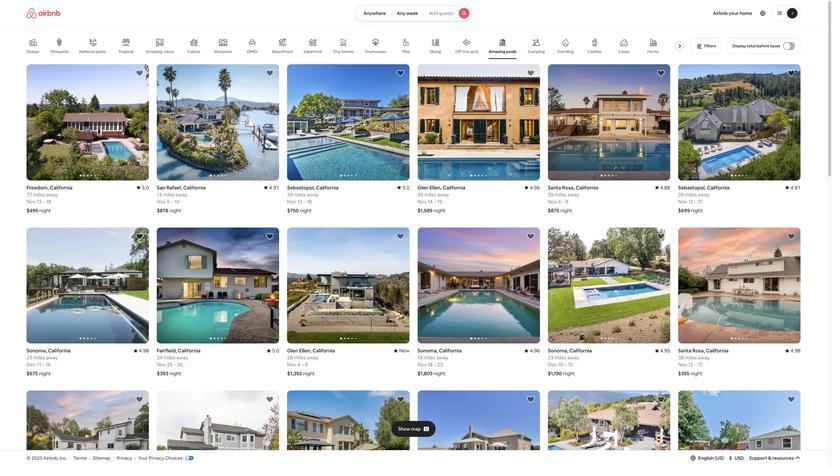 Task type: describe. For each thing, give the bounding box(es) containing it.
before
[[757, 43, 770, 49]]

away inside sonoma, california 23 miles away dec 10 – 15 $1,190 night
[[568, 355, 580, 361]]

away inside sonoma, california 19 miles away nov 18 – 23 $1,803 night
[[437, 355, 449, 361]]

– inside sebastopol, california 39 miles away nov 13 – 18 $750 night
[[304, 199, 306, 205]]

nov inside "fairfield, california 24 miles away nov 25 – 30 $383 night"
[[157, 362, 166, 368]]

night inside sonoma, california 23 miles away dec 10 – 15 $1,190 night
[[563, 371, 575, 377]]

airbnb,
[[43, 456, 59, 462]]

show
[[399, 427, 410, 432]]

nov inside santa rosa, california 38 miles away nov 12 – 17 $355 night
[[679, 362, 688, 368]]

23 for dec 11 – 16
[[27, 355, 32, 361]]

18 for 77 miles away
[[46, 199, 51, 205]]

your
[[138, 456, 148, 462]]

support & resources button
[[750, 456, 801, 462]]

add to wishlist: santa rosa, california image for 4.88
[[657, 69, 665, 77]]

night inside sebastopol, california 39 miles away nov 13 – 18 $750 night
[[300, 208, 312, 214]]

17 inside sebastopol, california 39 miles away nov 12 – 17 $699 night
[[698, 199, 703, 205]]

38
[[679, 355, 684, 361]]

san rafael, california 13 miles away nov 5 – 10 $878 night
[[157, 185, 206, 214]]

airbnb
[[714, 10, 728, 16]]

off-the-grid
[[456, 49, 478, 54]]

2023
[[32, 456, 42, 462]]

add to wishlist: sonoma, california image for 4.96
[[527, 233, 535, 241]]

– inside glen ellen, california 28 miles away nov 4 – 9 $1,352 night
[[302, 362, 304, 368]]

sebastopol, for 12
[[679, 185, 707, 191]]

10 inside sonoma, california 23 miles away dec 10 – 15 $1,190 night
[[559, 362, 564, 368]]

1 · from the left
[[70, 456, 71, 462]]

show map button
[[392, 422, 436, 437]]

grid
[[471, 49, 478, 54]]

week
[[407, 10, 418, 16]]

tiny
[[333, 49, 341, 54]]

omg!
[[247, 49, 258, 54]]

39 for nov 12 – 17
[[679, 192, 684, 198]]

english (us)
[[699, 456, 724, 462]]

23 for dec 10 – 15
[[548, 355, 554, 361]]

resources
[[773, 456, 795, 462]]

$495
[[27, 208, 38, 214]]

away inside sebastopol, california 39 miles away nov 12 – 17 $699 night
[[698, 192, 710, 198]]

inc.
[[60, 456, 67, 462]]

terms
[[73, 456, 87, 462]]

english
[[699, 456, 714, 462]]

national parks
[[79, 49, 106, 54]]

add guests
[[429, 10, 454, 16]]

9 for $1,352
[[305, 362, 308, 368]]

support & resources
[[750, 456, 795, 462]]

13 for sebastopol, california
[[298, 199, 302, 205]]

18 inside sonoma, california 19 miles away nov 18 – 23 $1,803 night
[[428, 362, 433, 368]]

add to wishlist: santa rosa, california image
[[136, 396, 144, 404]]

california inside sonoma, california 19 miles away nov 18 – 23 $1,803 night
[[439, 348, 462, 354]]

any week
[[397, 10, 418, 16]]

home
[[740, 10, 753, 16]]

sonoma, for sonoma, california 23 miles away dec 11 – 16 $675 night
[[27, 348, 47, 354]]

add to wishlist: sonoma, california image for 4.95
[[657, 233, 665, 241]]

california inside "fairfield, california 24 miles away nov 25 – 30 $383 night"
[[178, 348, 201, 354]]

display total before taxes
[[733, 43, 781, 49]]

17 inside santa rosa, california 38 miles away nov 12 – 17 $355 night
[[698, 362, 703, 368]]

$383
[[157, 371, 169, 377]]

any week button
[[391, 5, 424, 21]]

santa rosa, california 38 miles away nov 12 – 17 $355 night
[[679, 348, 729, 377]]

5.0 out of 5 average rating image for sebastopol, california 39 miles away nov 13 – 18 $750 night
[[398, 185, 410, 191]]

away inside sebastopol, california 39 miles away nov 13 – 18 $750 night
[[307, 192, 319, 198]]

39 for nov 13 – 18
[[287, 192, 293, 198]]

your privacy choices link
[[138, 456, 194, 462]]

night inside santa rosa, california 33 miles away nov 4 – 9 $875 night
[[561, 208, 573, 214]]

taxes
[[771, 43, 781, 49]]

– inside freedom, california 77 miles away nov 13 – 18 $495 night
[[43, 199, 45, 205]]

4.91 out of 5 average rating image
[[786, 185, 801, 191]]

tiny homes
[[333, 49, 354, 54]]

add to wishlist: antioch, california image
[[397, 396, 405, 404]]

night inside "fairfield, california 24 miles away nov 25 – 30 $383 night"
[[170, 371, 181, 377]]

2 privacy from the left
[[149, 456, 164, 462]]

add to wishlist: freedom, california image
[[136, 69, 144, 77]]

– inside santa rosa, california 33 miles away nov 4 – 9 $875 night
[[562, 199, 565, 205]]

glen ellen, california 28 miles away nov 4 – 9 $1,352 night
[[287, 348, 335, 377]]

night inside glen ellen, california 30 miles away nov 14 – 19 $1,589 night
[[434, 208, 446, 214]]

4 · from the left
[[135, 456, 136, 462]]

miles inside sonoma, california 23 miles away dec 10 – 15 $1,190 night
[[555, 355, 567, 361]]

9 for $875
[[566, 199, 569, 205]]

5.0 for freedom, california 77 miles away nov 13 – 18 $495 night
[[142, 185, 149, 191]]

english (us) button
[[691, 456, 724, 462]]

4.98 for sonoma, california 23 miles away dec 11 – 16 $675 night
[[139, 348, 149, 354]]

none search field containing anywhere
[[355, 5, 472, 21]]

19 inside sonoma, california 19 miles away nov 18 – 23 $1,803 night
[[418, 355, 423, 361]]

5.0 for sebastopol, california 39 miles away nov 13 – 18 $750 night
[[403, 185, 410, 191]]

add to wishlist: sonoma, california image
[[136, 233, 144, 241]]

usd
[[735, 456, 745, 462]]

15
[[568, 362, 573, 368]]

– inside 'san rafael, california 13 miles away nov 5 – 10 $878 night'
[[171, 199, 173, 205]]

add to wishlist: glen ellen, california image for new
[[397, 233, 405, 241]]

4.98 for santa rosa, california 38 miles away nov 12 – 17 $355 night
[[791, 348, 801, 354]]

new
[[400, 348, 410, 354]]

19 inside glen ellen, california 30 miles away nov 14 – 19 $1,589 night
[[438, 199, 443, 205]]

23 inside sonoma, california 19 miles away nov 18 – 23 $1,803 night
[[438, 362, 443, 368]]

ellen, for 19
[[430, 185, 442, 191]]

california inside santa rosa, california 33 miles away nov 4 – 9 $875 night
[[576, 185, 599, 191]]

4.91 for san rafael, california 13 miles away nov 5 – 10 $878 night
[[269, 185, 279, 191]]

privacy link
[[117, 456, 132, 462]]

– inside santa rosa, california 38 miles away nov 12 – 17 $355 night
[[695, 362, 697, 368]]

4.95
[[661, 348, 671, 354]]

4.91 for sebastopol, california 39 miles away nov 12 – 17 $699 night
[[791, 185, 801, 191]]

– inside sonoma, california 19 miles away nov 18 – 23 $1,803 night
[[434, 362, 437, 368]]

away inside glen ellen, california 28 miles away nov 4 – 9 $1,352 night
[[307, 355, 319, 361]]

28
[[287, 355, 293, 361]]

california inside sonoma, california 23 miles away dec 10 – 15 $1,190 night
[[570, 348, 592, 354]]

4.95 out of 5 average rating image
[[655, 348, 671, 354]]

night inside santa rosa, california 38 miles away nov 12 – 17 $355 night
[[691, 371, 703, 377]]

add to wishlist: sebastopol, california image
[[397, 69, 405, 77]]

castles
[[588, 49, 602, 54]]

sonoma, california 23 miles away dec 10 – 15 $1,190 night
[[548, 348, 592, 377]]

$
[[730, 456, 732, 462]]

– inside sonoma, california 23 miles away dec 11 – 16 $675 night
[[42, 362, 45, 368]]

add to wishlist: san rafael, california image
[[266, 69, 274, 77]]

night inside glen ellen, california 28 miles away nov 4 – 9 $1,352 night
[[303, 371, 315, 377]]

pools
[[507, 49, 517, 54]]

4 for $1,352
[[298, 362, 300, 368]]

– inside "fairfield, california 24 miles away nov 25 – 30 $383 night"
[[174, 362, 176, 368]]

night inside sebastopol, california 39 miles away nov 12 – 17 $699 night
[[692, 208, 703, 214]]

24
[[157, 355, 163, 361]]

4.98 out of 5 average rating image
[[786, 348, 801, 354]]

77
[[27, 192, 32, 198]]

amazing pools
[[489, 49, 517, 54]]

your privacy choices
[[138, 456, 183, 462]]

sebastopol, for 13
[[287, 185, 315, 191]]

4.96 for sonoma, california 19 miles away nov 18 – 23 $1,803 night
[[530, 348, 540, 354]]

5
[[167, 199, 170, 205]]

amazing for amazing pools
[[489, 49, 506, 54]]

– inside glen ellen, california 30 miles away nov 14 – 19 $1,589 night
[[434, 199, 437, 205]]

farms
[[648, 49, 659, 54]]

sitemap
[[93, 456, 111, 462]]

10 inside 'san rafael, california 13 miles away nov 5 – 10 $878 night'
[[175, 199, 180, 205]]

(us)
[[715, 456, 724, 462]]

ellen, for 9
[[299, 348, 312, 354]]

$1,589
[[418, 208, 433, 214]]

santa for 38
[[679, 348, 692, 354]]

sonoma, for sonoma, california 19 miles away nov 18 – 23 $1,803 night
[[418, 348, 438, 354]]

30 inside "fairfield, california 24 miles away nov 25 – 30 $383 night"
[[177, 362, 183, 368]]

glen ellen, california 30 miles away nov 14 – 19 $1,589 night
[[418, 185, 466, 214]]

new place to stay image
[[394, 348, 410, 354]]

trending
[[558, 49, 574, 54]]

5.0 out of 5 average rating image for fairfield, california 24 miles away nov 25 – 30 $383 night
[[267, 348, 279, 354]]

4.88 out of 5 average rating image
[[655, 185, 671, 191]]

your
[[729, 10, 739, 16]]

off-
[[456, 49, 463, 54]]

design
[[27, 49, 40, 54]]

$ usd
[[730, 456, 745, 462]]

– inside sebastopol, california 39 miles away nov 12 – 17 $699 night
[[695, 199, 697, 205]]

nov inside glen ellen, california 28 miles away nov 4 – 9 $1,352 night
[[287, 362, 296, 368]]

$878
[[157, 208, 169, 214]]

dec for dec 11 – 16
[[27, 362, 36, 368]]

total
[[748, 43, 756, 49]]

support
[[750, 456, 768, 462]]

16
[[46, 362, 51, 368]]

$699
[[679, 208, 691, 214]]

4.91 out of 5 average rating image
[[264, 185, 279, 191]]

away inside freedom, california 77 miles away nov 13 – 18 $495 night
[[46, 192, 58, 198]]



Task type: vqa. For each thing, say whether or not it's contained in the screenshot.
looking inside the Is Strong And Consistent And The Tv Comes With Tons Of Channels And Other Streaming Options (Netflix, Prime, Etc). Overall, The Carriage House Is A Perfect Place To Stay For One Weekend Or One Month. I Highly Recommend Staying With Andrew And Amee They Are Amazing People, And I Will Be Looking To Book Again When In The Orangeville Area.
no



Task type: locate. For each thing, give the bounding box(es) containing it.
0 horizontal spatial 5.0
[[142, 185, 149, 191]]

california inside sebastopol, california 39 miles away nov 12 – 17 $699 night
[[708, 185, 730, 191]]

sonoma, california 23 miles away dec 11 – 16 $675 night
[[27, 348, 71, 377]]

18 inside sebastopol, california 39 miles away nov 13 – 18 $750 night
[[307, 199, 312, 205]]

2 horizontal spatial 5.0
[[403, 185, 410, 191]]

18 inside freedom, california 77 miles away nov 13 – 18 $495 night
[[46, 199, 51, 205]]

display total before taxes button
[[727, 38, 801, 54]]

miles up 5 at the left of the page
[[163, 192, 175, 198]]

· left your
[[135, 456, 136, 462]]

18
[[46, 199, 51, 205], [307, 199, 312, 205], [428, 362, 433, 368]]

dec inside sonoma, california 23 miles away dec 10 – 15 $1,190 night
[[548, 362, 558, 368]]

4.96 for glen ellen, california 30 miles away nov 14 – 19 $1,589 night
[[530, 185, 540, 191]]

sonoma, up 11
[[27, 348, 47, 354]]

$675
[[27, 371, 38, 377]]

0 vertical spatial santa
[[548, 185, 562, 191]]

4 up $1,352
[[298, 362, 300, 368]]

0 vertical spatial add to wishlist: santa rosa, california image
[[657, 69, 665, 77]]

0 horizontal spatial glen
[[287, 348, 298, 354]]

add to wishlist: fairfield, california image
[[266, 233, 274, 241], [527, 396, 535, 404]]

1 horizontal spatial 5.0
[[272, 348, 279, 354]]

19 right "14"
[[438, 199, 443, 205]]

night inside 'san rafael, california 13 miles away nov 5 – 10 $878 night'
[[170, 208, 181, 214]]

12 up the $355
[[689, 362, 694, 368]]

19 up $1,803
[[418, 355, 423, 361]]

0 vertical spatial 30
[[418, 192, 424, 198]]

rosa, for 17
[[693, 348, 706, 354]]

2 4.91 from the left
[[791, 185, 801, 191]]

2 horizontal spatial 5.0 out of 5 average rating image
[[398, 185, 410, 191]]

5.0 for fairfield, california 24 miles away nov 25 – 30 $383 night
[[272, 348, 279, 354]]

dec up $1,190
[[548, 362, 558, 368]]

nov inside santa rosa, california 33 miles away nov 4 – 9 $875 night
[[548, 199, 557, 205]]

play
[[403, 49, 410, 54]]

filters button
[[691, 38, 722, 54]]

away inside glen ellen, california 30 miles away nov 14 – 19 $1,589 night
[[438, 192, 449, 198]]

santa for 33
[[548, 185, 562, 191]]

amazing
[[146, 49, 163, 54], [489, 49, 506, 54]]

· left "privacy" "link"
[[113, 456, 114, 462]]

sebastopol, up $699
[[679, 185, 707, 191]]

2 4.98 from the left
[[791, 348, 801, 354]]

night right $1,803
[[434, 371, 446, 377]]

1 horizontal spatial add to wishlist: santa rosa, california image
[[788, 233, 796, 241]]

1 horizontal spatial 23
[[438, 362, 443, 368]]

© 2023 airbnb, inc. ·
[[27, 456, 71, 462]]

· right terms link
[[89, 456, 90, 462]]

parks
[[96, 49, 106, 54]]

1 horizontal spatial dec
[[548, 362, 558, 368]]

nov inside freedom, california 77 miles away nov 13 – 18 $495 night
[[27, 199, 36, 205]]

sonoma, up 15
[[548, 348, 569, 354]]

sonoma,
[[27, 348, 47, 354], [418, 348, 438, 354], [548, 348, 569, 354]]

miles up 11
[[33, 355, 45, 361]]

group containing national parks
[[27, 33, 692, 59]]

miles inside sonoma, california 23 miles away dec 11 – 16 $675 night
[[33, 355, 45, 361]]

privacy
[[117, 456, 132, 462], [149, 456, 164, 462]]

0 horizontal spatial 19
[[418, 355, 423, 361]]

rosa,
[[563, 185, 575, 191], [693, 348, 706, 354]]

california inside freedom, california 77 miles away nov 13 – 18 $495 night
[[50, 185, 72, 191]]

1 17 from the top
[[698, 199, 703, 205]]

miles inside sonoma, california 19 miles away nov 18 – 23 $1,803 night
[[424, 355, 436, 361]]

0 vertical spatial add to wishlist: glen ellen, california image
[[527, 69, 535, 77]]

– inside sonoma, california 23 miles away dec 10 – 15 $1,190 night
[[565, 362, 567, 368]]

views
[[163, 49, 174, 54]]

away inside santa rosa, california 38 miles away nov 12 – 17 $355 night
[[698, 355, 710, 361]]

0 horizontal spatial 13
[[37, 199, 42, 205]]

sonoma, california 19 miles away nov 18 – 23 $1,803 night
[[418, 348, 462, 377]]

add to wishlist: santa rosa, california image
[[657, 69, 665, 77], [788, 233, 796, 241]]

display
[[733, 43, 747, 49]]

0 horizontal spatial 5.0 out of 5 average rating image
[[137, 185, 149, 191]]

0 vertical spatial 4.96
[[530, 185, 540, 191]]

ellen, inside glen ellen, california 28 miles away nov 4 – 9 $1,352 night
[[299, 348, 312, 354]]

night right "$495"
[[39, 208, 51, 214]]

1 4.96 from the top
[[530, 185, 540, 191]]

nov down 77
[[27, 199, 36, 205]]

1 vertical spatial glen
[[287, 348, 298, 354]]

anywhere button
[[355, 5, 392, 21]]

23
[[27, 355, 32, 361], [548, 355, 554, 361], [438, 362, 443, 368]]

miles up $750
[[294, 192, 306, 198]]

39 inside sebastopol, california 39 miles away nov 13 – 18 $750 night
[[287, 192, 293, 198]]

any
[[397, 10, 406, 16]]

night inside sonoma, california 19 miles away nov 18 – 23 $1,803 night
[[434, 371, 446, 377]]

2 39 from the left
[[679, 192, 684, 198]]

miles up $1,190
[[555, 355, 567, 361]]

0 vertical spatial glen
[[418, 185, 429, 191]]

0 horizontal spatial sebastopol,
[[287, 185, 315, 191]]

0 vertical spatial 17
[[698, 199, 703, 205]]

rosa, for 9
[[563, 185, 575, 191]]

$875
[[548, 208, 560, 214]]

amazing views
[[146, 49, 174, 54]]

glen up "14"
[[418, 185, 429, 191]]

12 inside santa rosa, california 38 miles away nov 12 – 17 $355 night
[[689, 362, 694, 368]]

1 dec from the left
[[27, 362, 36, 368]]

13 down san
[[157, 192, 162, 198]]

1 horizontal spatial 39
[[679, 192, 684, 198]]

2 4.96 from the top
[[530, 348, 540, 354]]

night inside freedom, california 77 miles away nov 13 – 18 $495 night
[[39, 208, 51, 214]]

san
[[157, 185, 165, 191]]

1 39 from the left
[[287, 192, 293, 198]]

ellen, inside glen ellen, california 30 miles away nov 14 – 19 $1,589 night
[[430, 185, 442, 191]]

· right the inc.
[[70, 456, 71, 462]]

1 4.98 from the left
[[139, 348, 149, 354]]

1 horizontal spatial add to wishlist: glen ellen, california image
[[527, 69, 535, 77]]

4 for $875
[[558, 199, 561, 205]]

1 horizontal spatial 13
[[157, 192, 162, 198]]

add to wishlist: glen ellen, california image
[[527, 69, 535, 77], [397, 233, 405, 241]]

30 right 25
[[177, 362, 183, 368]]

0 vertical spatial 9
[[566, 199, 569, 205]]

glen inside glen ellen, california 28 miles away nov 4 – 9 $1,352 night
[[287, 348, 298, 354]]

5.0
[[142, 185, 149, 191], [403, 185, 410, 191], [272, 348, 279, 354]]

39
[[287, 192, 293, 198], [679, 192, 684, 198]]

profile element
[[480, 0, 801, 27]]

0 horizontal spatial 30
[[177, 362, 183, 368]]

miles up 25
[[164, 355, 176, 361]]

30 inside glen ellen, california 30 miles away nov 14 – 19 $1,589 night
[[418, 192, 424, 198]]

sebastopol,
[[287, 185, 315, 191], [679, 185, 707, 191]]

0 horizontal spatial dec
[[27, 362, 36, 368]]

1 vertical spatial add to wishlist: santa rosa, california image
[[788, 233, 796, 241]]

privacy right your
[[149, 456, 164, 462]]

map
[[411, 427, 421, 432]]

0 vertical spatial 12
[[689, 199, 694, 205]]

santa up 33
[[548, 185, 562, 191]]

&
[[769, 456, 772, 462]]

miles right 38
[[686, 355, 697, 361]]

california inside santa rosa, california 38 miles away nov 12 – 17 $355 night
[[707, 348, 729, 354]]

5.0 out of 5 average rating image
[[137, 185, 149, 191], [398, 185, 410, 191], [267, 348, 279, 354]]

39 inside sebastopol, california 39 miles away nov 12 – 17 $699 night
[[679, 192, 684, 198]]

terms · sitemap · privacy ·
[[73, 456, 136, 462]]

39 up $699
[[679, 192, 684, 198]]

0 vertical spatial rosa,
[[563, 185, 575, 191]]

$1,352
[[287, 371, 302, 377]]

filters
[[705, 43, 716, 49]]

sebastopol, inside sebastopol, california 39 miles away nov 12 – 17 $699 night
[[679, 185, 707, 191]]

rosa, inside santa rosa, california 33 miles away nov 4 – 9 $875 night
[[563, 185, 575, 191]]

glen for 30
[[418, 185, 429, 191]]

1 vertical spatial 4
[[298, 362, 300, 368]]

add to wishlist: concord, california image
[[788, 396, 796, 404]]

miles right 28
[[294, 355, 306, 361]]

airbnb your home
[[714, 10, 753, 16]]

miles up $699
[[686, 192, 697, 198]]

$1,190
[[548, 371, 562, 377]]

glen for 28
[[287, 348, 298, 354]]

13 inside 'san rafael, california 13 miles away nov 5 – 10 $878 night'
[[157, 192, 162, 198]]

night down 5 at the left of the page
[[170, 208, 181, 214]]

0 horizontal spatial 23
[[27, 355, 32, 361]]

cabins
[[188, 49, 200, 54]]

nov inside sonoma, california 19 miles away nov 18 – 23 $1,803 night
[[418, 362, 427, 368]]

2 horizontal spatial 13
[[298, 199, 302, 205]]

2 dec from the left
[[548, 362, 558, 368]]

homes
[[342, 49, 354, 54]]

miles inside glen ellen, california 30 miles away nov 14 – 19 $1,589 night
[[425, 192, 437, 198]]

fairfield, california 24 miles away nov 25 – 30 $383 night
[[157, 348, 201, 377]]

1 horizontal spatial privacy
[[149, 456, 164, 462]]

add to wishlist: sonoma, california image
[[527, 233, 535, 241], [657, 233, 665, 241], [657, 396, 665, 404]]

0 vertical spatial ellen,
[[430, 185, 442, 191]]

treehouses
[[365, 49, 387, 54]]

freedom, california 77 miles away nov 13 – 18 $495 night
[[27, 185, 72, 214]]

anywhere
[[364, 10, 386, 16]]

0 horizontal spatial 4.91
[[269, 185, 279, 191]]

13 inside freedom, california 77 miles away nov 13 – 18 $495 night
[[37, 199, 42, 205]]

0 horizontal spatial 9
[[305, 362, 308, 368]]

1 sebastopol, from the left
[[287, 185, 315, 191]]

13 for freedom, california
[[37, 199, 42, 205]]

night down 16
[[39, 371, 51, 377]]

12 inside sebastopol, california 39 miles away nov 12 – 17 $699 night
[[689, 199, 694, 205]]

1 vertical spatial add to wishlist: fairfield, california image
[[527, 396, 535, 404]]

0 horizontal spatial add to wishlist: fairfield, california image
[[266, 233, 274, 241]]

1 4.91 from the left
[[269, 185, 279, 191]]

0 horizontal spatial ellen,
[[299, 348, 312, 354]]

2 sonoma, from the left
[[418, 348, 438, 354]]

1 vertical spatial 30
[[177, 362, 183, 368]]

0 horizontal spatial 39
[[287, 192, 293, 198]]

nov down 33
[[548, 199, 557, 205]]

away inside "fairfield, california 24 miles away nov 25 – 30 $383 night"
[[177, 355, 188, 361]]

1 vertical spatial 9
[[305, 362, 308, 368]]

12 up $699
[[689, 199, 694, 205]]

3 · from the left
[[113, 456, 114, 462]]

miles inside sebastopol, california 39 miles away nov 12 – 17 $699 night
[[686, 192, 697, 198]]

nov inside sebastopol, california 39 miles away nov 12 – 17 $699 night
[[679, 199, 688, 205]]

fairfield,
[[157, 348, 177, 354]]

0 vertical spatial 4
[[558, 199, 561, 205]]

sonoma, inside sonoma, california 23 miles away dec 11 – 16 $675 night
[[27, 348, 47, 354]]

miles inside glen ellen, california 28 miles away nov 4 – 9 $1,352 night
[[294, 355, 306, 361]]

miles down the freedom,
[[33, 192, 45, 198]]

None search field
[[355, 5, 472, 21]]

california inside sebastopol, california 39 miles away nov 13 – 18 $750 night
[[316, 185, 339, 191]]

sitemap link
[[93, 456, 111, 462]]

ellen, up $1,352
[[299, 348, 312, 354]]

dec
[[27, 362, 36, 368], [548, 362, 558, 368]]

4.91
[[269, 185, 279, 191], [791, 185, 801, 191]]

nov inside glen ellen, california 30 miles away nov 14 – 19 $1,589 night
[[418, 199, 427, 205]]

25
[[167, 362, 173, 368]]

lakefront
[[304, 49, 322, 54]]

0 horizontal spatial privacy
[[117, 456, 132, 462]]

nov down 38
[[679, 362, 688, 368]]

1 vertical spatial 4.96
[[530, 348, 540, 354]]

amazing left the "views"
[[146, 49, 163, 54]]

0 vertical spatial add to wishlist: fairfield, california image
[[266, 233, 274, 241]]

camping
[[528, 49, 545, 54]]

national
[[79, 49, 95, 54]]

1 horizontal spatial add to wishlist: fairfield, california image
[[527, 396, 535, 404]]

away inside santa rosa, california 33 miles away nov 4 – 9 $875 night
[[568, 192, 580, 198]]

18 for 39 miles away
[[307, 199, 312, 205]]

2 sebastopol, from the left
[[679, 185, 707, 191]]

23 inside sonoma, california 23 miles away dec 10 – 15 $1,190 night
[[548, 355, 554, 361]]

nov down the 24
[[157, 362, 166, 368]]

23 inside sonoma, california 23 miles away dec 11 – 16 $675 night
[[27, 355, 32, 361]]

skiing
[[430, 49, 441, 54]]

add to wishlist: sebastopol, california image
[[788, 69, 796, 77]]

ellen, up "14"
[[430, 185, 442, 191]]

miles inside santa rosa, california 38 miles away nov 12 – 17 $355 night
[[686, 355, 697, 361]]

santa rosa, california 33 miles away nov 4 – 9 $875 night
[[548, 185, 599, 214]]

0 horizontal spatial amazing
[[146, 49, 163, 54]]

glen inside glen ellen, california 30 miles away nov 14 – 19 $1,589 night
[[418, 185, 429, 191]]

nov up $750
[[287, 199, 296, 205]]

0 horizontal spatial add to wishlist: santa rosa, california image
[[657, 69, 665, 77]]

13
[[157, 192, 162, 198], [37, 199, 42, 205], [298, 199, 302, 205]]

2 12 from the top
[[689, 362, 694, 368]]

sebastopol, inside sebastopol, california 39 miles away nov 13 – 18 $750 night
[[287, 185, 315, 191]]

3 sonoma, from the left
[[548, 348, 569, 354]]

1 horizontal spatial 18
[[307, 199, 312, 205]]

california inside glen ellen, california 30 miles away nov 14 – 19 $1,589 night
[[443, 185, 466, 191]]

33
[[548, 192, 554, 198]]

miles inside 'san rafael, california 13 miles away nov 5 – 10 $878 night'
[[163, 192, 175, 198]]

away inside 'san rafael, california 13 miles away nov 5 – 10 $878 night'
[[176, 192, 188, 198]]

night down 25
[[170, 371, 181, 377]]

away inside sonoma, california 23 miles away dec 11 – 16 $675 night
[[46, 355, 58, 361]]

terms link
[[73, 456, 87, 462]]

30 up $1,589
[[418, 192, 424, 198]]

1 vertical spatial 10
[[559, 362, 564, 368]]

10 left 15
[[559, 362, 564, 368]]

39 up $750
[[287, 192, 293, 198]]

0 horizontal spatial 4.98
[[139, 348, 149, 354]]

group
[[27, 33, 692, 59], [27, 64, 149, 181], [157, 64, 279, 181], [287, 64, 410, 181], [418, 64, 540, 181], [548, 64, 671, 181], [679, 64, 801, 181], [27, 228, 149, 344], [157, 228, 279, 344], [287, 228, 410, 344], [418, 228, 540, 344], [548, 228, 671, 344], [679, 228, 801, 344], [27, 391, 149, 467], [157, 391, 279, 467], [287, 391, 410, 467], [418, 391, 540, 467], [548, 391, 671, 467], [679, 391, 801, 467]]

dec left 11
[[27, 362, 36, 368]]

0 horizontal spatial rosa,
[[563, 185, 575, 191]]

guests
[[439, 10, 454, 16]]

dec for dec 10 – 15
[[548, 362, 558, 368]]

miles up $1,803
[[424, 355, 436, 361]]

california inside glen ellen, california 28 miles away nov 4 – 9 $1,352 night
[[313, 348, 335, 354]]

miles inside freedom, california 77 miles away nov 13 – 18 $495 night
[[33, 192, 45, 198]]

away
[[46, 192, 58, 198], [438, 192, 449, 198], [176, 192, 188, 198], [307, 192, 319, 198], [568, 192, 580, 198], [698, 192, 710, 198], [46, 355, 58, 361], [437, 355, 449, 361], [177, 355, 188, 361], [307, 355, 319, 361], [568, 355, 580, 361], [698, 355, 710, 361]]

nov up $699
[[679, 199, 688, 205]]

1 horizontal spatial 4
[[558, 199, 561, 205]]

sonoma, up $1,803
[[418, 348, 438, 354]]

add guests button
[[424, 5, 472, 21]]

1 vertical spatial 12
[[689, 362, 694, 368]]

10 right 5 at the left of the page
[[175, 199, 180, 205]]

1 horizontal spatial rosa,
[[693, 348, 706, 354]]

add to wishlist: glen ellen, california image for 4.96
[[527, 69, 535, 77]]

night right $1,352
[[303, 371, 315, 377]]

1 horizontal spatial santa
[[679, 348, 692, 354]]

1 horizontal spatial 30
[[418, 192, 424, 198]]

dec inside sonoma, california 23 miles away dec 11 – 16 $675 night
[[27, 362, 36, 368]]

$355
[[679, 371, 690, 377]]

4.98
[[139, 348, 149, 354], [791, 348, 801, 354]]

9 inside glen ellen, california 28 miles away nov 4 – 9 $1,352 night
[[305, 362, 308, 368]]

miles inside "fairfield, california 24 miles away nov 25 – 30 $383 night"
[[164, 355, 176, 361]]

night down 15
[[563, 371, 575, 377]]

night right the $355
[[691, 371, 703, 377]]

nov left 5 at the left of the page
[[157, 199, 166, 205]]

miles right 33
[[555, 192, 567, 198]]

©
[[27, 456, 31, 462]]

1 vertical spatial 19
[[418, 355, 423, 361]]

0 horizontal spatial 10
[[175, 199, 180, 205]]

30
[[418, 192, 424, 198], [177, 362, 183, 368]]

1 horizontal spatial ellen,
[[430, 185, 442, 191]]

1 horizontal spatial 19
[[438, 199, 443, 205]]

4 inside glen ellen, california 28 miles away nov 4 – 9 $1,352 night
[[298, 362, 300, 368]]

1 vertical spatial 17
[[698, 362, 703, 368]]

1 vertical spatial rosa,
[[693, 348, 706, 354]]

nov up $1,803
[[418, 362, 427, 368]]

amazing for amazing views
[[146, 49, 163, 54]]

2 horizontal spatial 23
[[548, 355, 554, 361]]

tropical
[[119, 49, 134, 54]]

1 horizontal spatial sonoma,
[[418, 348, 438, 354]]

night right $875
[[561, 208, 573, 214]]

amazing left pools
[[489, 49, 506, 54]]

1 vertical spatial add to wishlist: glen ellen, california image
[[397, 233, 405, 241]]

0 vertical spatial 10
[[175, 199, 180, 205]]

2 · from the left
[[89, 456, 90, 462]]

13 up $750
[[298, 199, 302, 205]]

1 privacy from the left
[[117, 456, 132, 462]]

sebastopol, california 39 miles away nov 12 – 17 $699 night
[[679, 185, 730, 214]]

1 horizontal spatial sebastopol,
[[679, 185, 707, 191]]

2 horizontal spatial 18
[[428, 362, 433, 368]]

1 12 from the top
[[689, 199, 694, 205]]

1 horizontal spatial 10
[[559, 362, 564, 368]]

4.96 out of 5 average rating image
[[525, 348, 540, 354]]

sebastopol, up $750
[[287, 185, 315, 191]]

1 horizontal spatial amazing
[[489, 49, 506, 54]]

1 sonoma, from the left
[[27, 348, 47, 354]]

0 horizontal spatial 4
[[298, 362, 300, 368]]

1 horizontal spatial 4.91
[[791, 185, 801, 191]]

0 horizontal spatial add to wishlist: glen ellen, california image
[[397, 233, 405, 241]]

glen up 28
[[287, 348, 298, 354]]

california inside sonoma, california 23 miles away dec 11 – 16 $675 night
[[48, 348, 71, 354]]

1 vertical spatial ellen,
[[299, 348, 312, 354]]

santa inside santa rosa, california 33 miles away nov 4 – 9 $875 night
[[548, 185, 562, 191]]

1 horizontal spatial 5.0 out of 5 average rating image
[[267, 348, 279, 354]]

1 horizontal spatial glen
[[418, 185, 429, 191]]

sonoma, inside sonoma, california 23 miles away dec 10 – 15 $1,190 night
[[548, 348, 569, 354]]

caves
[[619, 49, 630, 54]]

0 horizontal spatial 18
[[46, 199, 51, 205]]

santa inside santa rosa, california 38 miles away nov 12 – 17 $355 night
[[679, 348, 692, 354]]

0 vertical spatial 19
[[438, 199, 443, 205]]

4.96 out of 5 average rating image
[[525, 185, 540, 191]]

miles inside santa rosa, california 33 miles away nov 4 – 9 $875 night
[[555, 192, 567, 198]]

4.98 out of 5 average rating image
[[134, 348, 149, 354]]

miles inside sebastopol, california 39 miles away nov 13 – 18 $750 night
[[294, 192, 306, 198]]

add to wishlist: santa rosa, california image for 4.98
[[788, 233, 796, 241]]

vineyards
[[50, 49, 69, 54]]

privacy left your
[[117, 456, 132, 462]]

sonoma, for sonoma, california 23 miles away dec 10 – 15 $1,190 night
[[548, 348, 569, 354]]

nov inside sebastopol, california 39 miles away nov 13 – 18 $750 night
[[287, 199, 296, 205]]

14
[[428, 199, 433, 205]]

night inside sonoma, california 23 miles away dec 11 – 16 $675 night
[[39, 371, 51, 377]]

freedom,
[[27, 185, 49, 191]]

sebastopol, california 39 miles away nov 13 – 18 $750 night
[[287, 185, 339, 214]]

add to wishlist: fremont, california image
[[266, 396, 274, 404]]

2 17 from the top
[[698, 362, 703, 368]]

1 vertical spatial santa
[[679, 348, 692, 354]]

night right $1,589
[[434, 208, 446, 214]]

10
[[175, 199, 180, 205], [559, 362, 564, 368]]

13 inside sebastopol, california 39 miles away nov 13 – 18 $750 night
[[298, 199, 302, 205]]

night right $699
[[692, 208, 703, 214]]

add
[[429, 10, 438, 16]]

2 horizontal spatial sonoma,
[[548, 348, 569, 354]]

13 up "$495"
[[37, 199, 42, 205]]

beachfront
[[272, 49, 293, 54]]

california inside 'san rafael, california 13 miles away nov 5 – 10 $878 night'
[[183, 185, 206, 191]]

5.0 out of 5 average rating image for freedom, california 77 miles away nov 13 – 18 $495 night
[[137, 185, 149, 191]]

4.88
[[661, 185, 671, 191]]

nov down 28
[[287, 362, 296, 368]]

santa up 38
[[679, 348, 692, 354]]

1 horizontal spatial 9
[[566, 199, 569, 205]]

sonoma, inside sonoma, california 19 miles away nov 18 – 23 $1,803 night
[[418, 348, 438, 354]]

night right $750
[[300, 208, 312, 214]]

0 horizontal spatial sonoma,
[[27, 348, 47, 354]]

miles up "14"
[[425, 192, 437, 198]]

1 horizontal spatial 4.98
[[791, 348, 801, 354]]

glen
[[418, 185, 429, 191], [287, 348, 298, 354]]

choices
[[165, 456, 183, 462]]

4 up $875
[[558, 199, 561, 205]]

nov inside 'san rafael, california 13 miles away nov 5 – 10 $878 night'
[[157, 199, 166, 205]]

$1,803
[[418, 371, 433, 377]]

19
[[438, 199, 443, 205], [418, 355, 423, 361]]

nov left "14"
[[418, 199, 427, 205]]

0 horizontal spatial santa
[[548, 185, 562, 191]]



